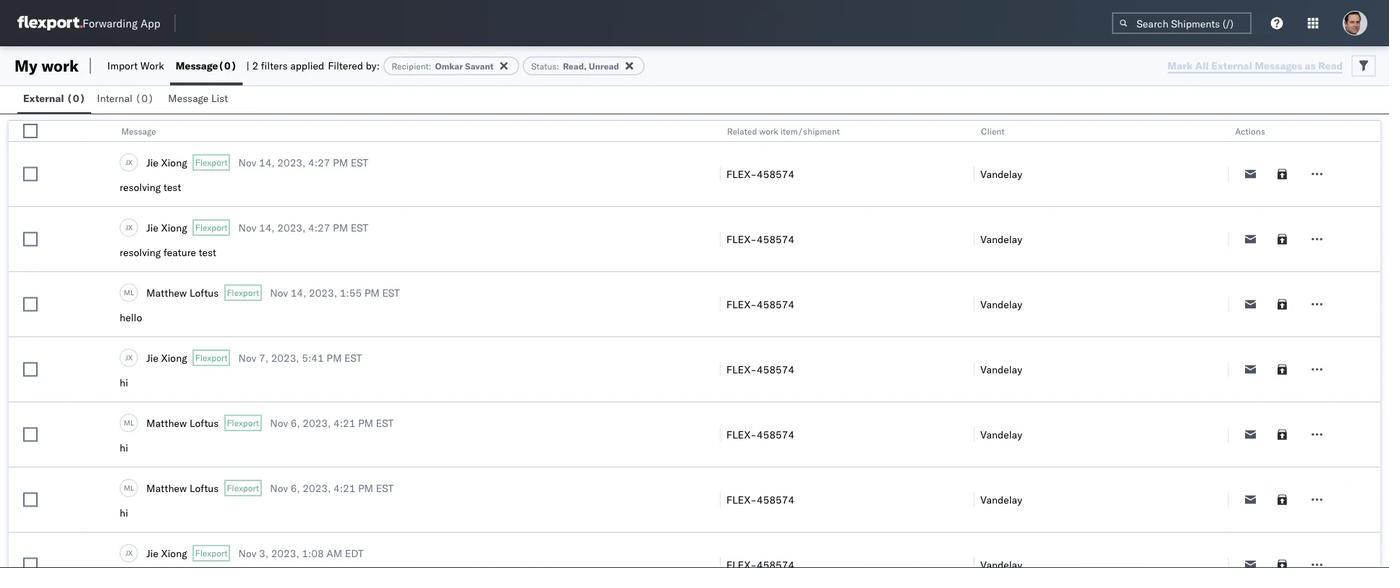 Task type: vqa. For each thing, say whether or not it's contained in the screenshot.
second Schedule Pickup from Los Angeles, CA button from the bottom's --
no



Task type: describe. For each thing, give the bounding box(es) containing it.
resize handle column header for client
[[1211, 121, 1228, 568]]

actions
[[1236, 126, 1266, 136]]

(0) for message (0)
[[218, 59, 237, 72]]

2 j x from the top
[[125, 223, 133, 232]]

resize handle column header for actions
[[1363, 121, 1381, 568]]

flexport up 3,
[[227, 483, 259, 494]]

1 flex- from the top
[[727, 168, 757, 180]]

7,
[[259, 351, 268, 364]]

3 vandelay from the top
[[981, 298, 1023, 310]]

internal (0) button
[[91, 85, 162, 114]]

|
[[246, 59, 250, 72]]

1 m from the top
[[124, 288, 130, 297]]

2 loftus from the top
[[190, 416, 219, 429]]

3 l from the top
[[130, 483, 134, 492]]

4:27 for test
[[308, 221, 330, 234]]

2 l from the top
[[130, 418, 134, 427]]

14, for resolving test
[[259, 156, 275, 169]]

2 xiong from the top
[[161, 221, 187, 234]]

1 j from the top
[[125, 158, 128, 167]]

list
[[211, 92, 228, 105]]

applied
[[290, 59, 324, 72]]

6 flex- from the top
[[727, 493, 757, 506]]

read,
[[563, 60, 587, 71]]

2 m l from the top
[[124, 418, 134, 427]]

2 flex- from the top
[[727, 233, 757, 245]]

4 x from the top
[[128, 548, 133, 557]]

import work
[[107, 59, 164, 72]]

nov 7, 2023, 5:41 pm est
[[239, 351, 362, 364]]

4 458574 from the top
[[757, 363, 795, 376]]

2
[[252, 59, 258, 72]]

by:
[[366, 59, 380, 72]]

work for related
[[760, 126, 779, 136]]

3,
[[259, 547, 268, 559]]

1 flex- 458574 from the top
[[727, 168, 795, 180]]

message (0)
[[176, 59, 237, 72]]

3 458574 from the top
[[757, 298, 795, 310]]

feature
[[164, 246, 196, 259]]

resolving for resolving feature test
[[120, 246, 161, 259]]

4 jie xiong from the top
[[146, 547, 187, 559]]

nov 3, 2023, 1:08 am edt
[[239, 547, 364, 559]]

4 j x from the top
[[125, 548, 133, 557]]

6 vandelay from the top
[[981, 493, 1023, 506]]

1 nov 6, 2023, 4:21 pm est from the top
[[270, 416, 394, 429]]

related work item/shipment
[[727, 126, 840, 136]]

import work button
[[102, 46, 170, 85]]

5:41
[[302, 351, 324, 364]]

savant
[[465, 60, 494, 71]]

resize handle column header for related work item/shipment
[[957, 121, 974, 568]]

1 matthew loftus from the top
[[146, 286, 219, 299]]

0 vertical spatial test
[[164, 181, 181, 194]]

: for status
[[557, 60, 559, 71]]

edt
[[345, 547, 364, 559]]

2 x from the top
[[128, 223, 133, 232]]

recipient : omkar savant
[[392, 60, 494, 71]]

2 vertical spatial 14,
[[291, 286, 306, 299]]

nov 14, 2023, 1:55 pm est
[[270, 286, 400, 299]]

filters
[[261, 59, 288, 72]]

recipient
[[392, 60, 429, 71]]

1 jie xiong from the top
[[146, 156, 187, 169]]

flexport up the feature
[[195, 222, 228, 233]]

internal
[[97, 92, 132, 105]]

2 vandelay from the top
[[981, 233, 1023, 245]]

flexport down 7,
[[227, 418, 259, 428]]

message list button
[[162, 85, 237, 114]]

3 matthew loftus from the top
[[146, 482, 219, 494]]

2 flex- 458574 from the top
[[727, 233, 795, 245]]

1 l from the top
[[130, 288, 134, 297]]

flexport. image
[[17, 16, 83, 30]]

(0) for external (0)
[[67, 92, 85, 105]]

3 loftus from the top
[[190, 482, 219, 494]]

external (0) button
[[17, 85, 91, 114]]

filtered
[[328, 59, 363, 72]]

1 resize handle column header from the left
[[68, 121, 85, 568]]

resolving feature test
[[120, 246, 216, 259]]

: for recipient
[[429, 60, 432, 71]]

4 j from the top
[[125, 548, 128, 557]]

3 hi from the top
[[120, 507, 128, 519]]

2 matthew from the top
[[146, 416, 187, 429]]

related
[[727, 126, 757, 136]]

my work
[[14, 56, 79, 76]]

1 x from the top
[[128, 158, 133, 167]]

2 vertical spatial message
[[121, 126, 156, 136]]

3 m from the top
[[124, 483, 130, 492]]

1 vandelay from the top
[[981, 168, 1023, 180]]

3 flex- from the top
[[727, 298, 757, 310]]

external
[[23, 92, 64, 105]]

1 hi from the top
[[120, 376, 128, 389]]



Task type: locate. For each thing, give the bounding box(es) containing it.
0 horizontal spatial :
[[429, 60, 432, 71]]

1 4:21 from the top
[[334, 416, 356, 429]]

1 xiong from the top
[[161, 156, 187, 169]]

4:21
[[334, 416, 356, 429], [334, 482, 356, 494]]

hi
[[120, 376, 128, 389], [120, 441, 128, 454], [120, 507, 128, 519]]

0 vertical spatial matthew loftus
[[146, 286, 219, 299]]

(0) right "external"
[[67, 92, 85, 105]]

2 nov 6, 2023, 4:21 pm est from the top
[[270, 482, 394, 494]]

nov 6, 2023, 4:21 pm est
[[270, 416, 394, 429], [270, 482, 394, 494]]

flexport left 7,
[[195, 352, 228, 363]]

nov
[[239, 156, 256, 169], [239, 221, 256, 234], [270, 286, 288, 299], [239, 351, 256, 364], [270, 416, 288, 429], [270, 482, 288, 494], [239, 547, 256, 559]]

0 horizontal spatial test
[[164, 181, 181, 194]]

4 flex- from the top
[[727, 363, 757, 376]]

(0) left |
[[218, 59, 237, 72]]

1 resolving from the top
[[120, 181, 161, 194]]

forwarding app
[[83, 16, 160, 30]]

1 6, from the top
[[291, 416, 300, 429]]

m
[[124, 288, 130, 297], [124, 418, 130, 427], [124, 483, 130, 492]]

resolving test
[[120, 181, 181, 194]]

item/shipment
[[781, 126, 840, 136]]

1 matthew from the top
[[146, 286, 187, 299]]

0 vertical spatial matthew
[[146, 286, 187, 299]]

None checkbox
[[23, 124, 38, 138], [23, 297, 38, 312], [23, 362, 38, 377], [23, 427, 38, 442], [23, 492, 38, 507], [23, 558, 38, 568], [23, 124, 38, 138], [23, 297, 38, 312], [23, 362, 38, 377], [23, 427, 38, 442], [23, 492, 38, 507], [23, 558, 38, 568]]

(0) right internal
[[135, 92, 154, 105]]

resolving
[[120, 181, 161, 194], [120, 246, 161, 259]]

1 vertical spatial 4:27
[[308, 221, 330, 234]]

matthew
[[146, 286, 187, 299], [146, 416, 187, 429], [146, 482, 187, 494]]

nov 14, 2023, 4:27 pm est for test
[[239, 221, 368, 234]]

nov 6, 2023, 4:21 pm est down 5:41
[[270, 416, 394, 429]]

6, up nov 3, 2023, 1:08 am edt
[[291, 482, 300, 494]]

2 vertical spatial l
[[130, 483, 134, 492]]

status
[[531, 60, 557, 71]]

1 vertical spatial m l
[[124, 418, 134, 427]]

status : read, unread
[[531, 60, 619, 71]]

1 loftus from the top
[[190, 286, 219, 299]]

0 vertical spatial l
[[130, 288, 134, 297]]

4 jie from the top
[[146, 547, 159, 559]]

2 matthew loftus from the top
[[146, 416, 219, 429]]

14,
[[259, 156, 275, 169], [259, 221, 275, 234], [291, 286, 306, 299]]

resize handle column header
[[68, 121, 85, 568], [703, 121, 720, 568], [957, 121, 974, 568], [1211, 121, 1228, 568], [1363, 121, 1381, 568]]

1 nov 14, 2023, 4:27 pm est from the top
[[239, 156, 368, 169]]

(0) inside button
[[135, 92, 154, 105]]

flexport left 3,
[[195, 548, 228, 559]]

work right 'related'
[[760, 126, 779, 136]]

0 vertical spatial resolving
[[120, 181, 161, 194]]

loftus
[[190, 286, 219, 299], [190, 416, 219, 429], [190, 482, 219, 494]]

2 jie from the top
[[146, 221, 159, 234]]

2 horizontal spatial (0)
[[218, 59, 237, 72]]

6,
[[291, 416, 300, 429], [291, 482, 300, 494]]

jie xiong
[[146, 156, 187, 169], [146, 221, 187, 234], [146, 351, 187, 364], [146, 547, 187, 559]]

1 horizontal spatial test
[[199, 246, 216, 259]]

1:55
[[340, 286, 362, 299]]

2 458574 from the top
[[757, 233, 795, 245]]

message
[[176, 59, 218, 72], [168, 92, 209, 105], [121, 126, 156, 136]]

2 vertical spatial hi
[[120, 507, 128, 519]]

2 vertical spatial loftus
[[190, 482, 219, 494]]

1 vertical spatial 4:21
[[334, 482, 356, 494]]

0 vertical spatial 6,
[[291, 416, 300, 429]]

3 j x from the top
[[125, 353, 133, 362]]

2 vertical spatial matthew loftus
[[146, 482, 219, 494]]

import
[[107, 59, 138, 72]]

x
[[128, 158, 133, 167], [128, 223, 133, 232], [128, 353, 133, 362], [128, 548, 133, 557]]

flex- 458574
[[727, 168, 795, 180], [727, 233, 795, 245], [727, 298, 795, 310], [727, 363, 795, 376], [727, 428, 795, 441], [727, 493, 795, 506]]

unread
[[589, 60, 619, 71]]

1 vertical spatial test
[[199, 246, 216, 259]]

4:27 for resolving test
[[308, 156, 330, 169]]

1 4:27 from the top
[[308, 156, 330, 169]]

2 4:21 from the top
[[334, 482, 356, 494]]

1 458574 from the top
[[757, 168, 795, 180]]

1 vertical spatial hi
[[120, 441, 128, 454]]

None checkbox
[[23, 167, 38, 181], [23, 232, 38, 246], [23, 167, 38, 181], [23, 232, 38, 246]]

4:27
[[308, 156, 330, 169], [308, 221, 330, 234]]

2 : from the left
[[557, 60, 559, 71]]

0 horizontal spatial (0)
[[67, 92, 85, 105]]

6 flex- 458574 from the top
[[727, 493, 795, 506]]

test
[[164, 181, 181, 194], [199, 246, 216, 259]]

message inside button
[[168, 92, 209, 105]]

j
[[125, 158, 128, 167], [125, 223, 128, 232], [125, 353, 128, 362], [125, 548, 128, 557]]

0 horizontal spatial work
[[41, 56, 79, 76]]

4 flex- 458574 from the top
[[727, 363, 795, 376]]

hello
[[120, 311, 142, 324]]

l
[[130, 288, 134, 297], [130, 418, 134, 427], [130, 483, 134, 492]]

0 vertical spatial m
[[124, 288, 130, 297]]

4 resize handle column header from the left
[[1211, 121, 1228, 568]]

(0)
[[218, 59, 237, 72], [67, 92, 85, 105], [135, 92, 154, 105]]

0 vertical spatial hi
[[120, 376, 128, 389]]

4 xiong from the top
[[161, 547, 187, 559]]

Search Shipments (/) text field
[[1112, 12, 1252, 34]]

6, down nov 7, 2023, 5:41 pm est on the left
[[291, 416, 300, 429]]

0 vertical spatial 4:27
[[308, 156, 330, 169]]

2 nov 14, 2023, 4:27 pm est from the top
[[239, 221, 368, 234]]

: left omkar
[[429, 60, 432, 71]]

14, for test
[[259, 221, 275, 234]]

3 xiong from the top
[[161, 351, 187, 364]]

2023,
[[277, 156, 306, 169], [277, 221, 306, 234], [309, 286, 337, 299], [271, 351, 299, 364], [303, 416, 331, 429], [303, 482, 331, 494], [271, 547, 299, 559]]

2 jie xiong from the top
[[146, 221, 187, 234]]

2 hi from the top
[[120, 441, 128, 454]]

message for list
[[168, 92, 209, 105]]

0 vertical spatial 14,
[[259, 156, 275, 169]]

1 horizontal spatial (0)
[[135, 92, 154, 105]]

2 vertical spatial m
[[124, 483, 130, 492]]

| 2 filters applied filtered by:
[[246, 59, 380, 72]]

0 vertical spatial message
[[176, 59, 218, 72]]

my
[[14, 56, 37, 76]]

nov 14, 2023, 4:27 pm est for resolving test
[[239, 156, 368, 169]]

work
[[140, 59, 164, 72]]

6 458574 from the top
[[757, 493, 795, 506]]

1 vertical spatial nov 6, 2023, 4:21 pm est
[[270, 482, 394, 494]]

0 vertical spatial m l
[[124, 288, 134, 297]]

2 vertical spatial m l
[[124, 483, 134, 492]]

2 resolving from the top
[[120, 246, 161, 259]]

1 horizontal spatial :
[[557, 60, 559, 71]]

1:08
[[302, 547, 324, 559]]

1 m l from the top
[[124, 288, 134, 297]]

client
[[981, 126, 1005, 136]]

message list
[[168, 92, 228, 105]]

(0) for internal (0)
[[135, 92, 154, 105]]

message up message list
[[176, 59, 218, 72]]

: left read,
[[557, 60, 559, 71]]

5 458574 from the top
[[757, 428, 795, 441]]

5 flex- 458574 from the top
[[727, 428, 795, 441]]

2 j from the top
[[125, 223, 128, 232]]

1 vertical spatial resolving
[[120, 246, 161, 259]]

1 horizontal spatial work
[[760, 126, 779, 136]]

(0) inside 'button'
[[67, 92, 85, 105]]

am
[[327, 547, 342, 559]]

app
[[141, 16, 160, 30]]

1 vertical spatial 6,
[[291, 482, 300, 494]]

0 vertical spatial nov 14, 2023, 4:27 pm est
[[239, 156, 368, 169]]

resolving for resolving test
[[120, 181, 161, 194]]

3 x from the top
[[128, 353, 133, 362]]

1 vertical spatial work
[[760, 126, 779, 136]]

resize handle column header for message
[[703, 121, 720, 568]]

1 j x from the top
[[125, 158, 133, 167]]

5 flex- from the top
[[727, 428, 757, 441]]

2 6, from the top
[[291, 482, 300, 494]]

:
[[429, 60, 432, 71], [557, 60, 559, 71]]

0 vertical spatial loftus
[[190, 286, 219, 299]]

flexport up 7,
[[227, 287, 259, 298]]

3 flex- 458574 from the top
[[727, 298, 795, 310]]

0 vertical spatial work
[[41, 56, 79, 76]]

matthew loftus
[[146, 286, 219, 299], [146, 416, 219, 429], [146, 482, 219, 494]]

2 4:27 from the top
[[308, 221, 330, 234]]

work up external (0)
[[41, 56, 79, 76]]

0 vertical spatial 4:21
[[334, 416, 356, 429]]

3 jie from the top
[[146, 351, 159, 364]]

458574
[[757, 168, 795, 180], [757, 233, 795, 245], [757, 298, 795, 310], [757, 363, 795, 376], [757, 428, 795, 441], [757, 493, 795, 506]]

5 vandelay from the top
[[981, 428, 1023, 441]]

1 vertical spatial loftus
[[190, 416, 219, 429]]

test up the resolving feature test
[[164, 181, 181, 194]]

3 matthew from the top
[[146, 482, 187, 494]]

resolving up the resolving feature test
[[120, 181, 161, 194]]

2 resize handle column header from the left
[[703, 121, 720, 568]]

1 vertical spatial message
[[168, 92, 209, 105]]

1 vertical spatial matthew
[[146, 416, 187, 429]]

j x
[[125, 158, 133, 167], [125, 223, 133, 232], [125, 353, 133, 362], [125, 548, 133, 557]]

resolving left the feature
[[120, 246, 161, 259]]

3 jie xiong from the top
[[146, 351, 187, 364]]

work
[[41, 56, 79, 76], [760, 126, 779, 136]]

1 jie from the top
[[146, 156, 159, 169]]

m l
[[124, 288, 134, 297], [124, 418, 134, 427], [124, 483, 134, 492]]

1 vertical spatial matthew loftus
[[146, 416, 219, 429]]

message for (0)
[[176, 59, 218, 72]]

work for my
[[41, 56, 79, 76]]

message left "list"
[[168, 92, 209, 105]]

5 resize handle column header from the left
[[1363, 121, 1381, 568]]

forwarding
[[83, 16, 138, 30]]

1 vertical spatial l
[[130, 418, 134, 427]]

1 : from the left
[[429, 60, 432, 71]]

est
[[351, 156, 368, 169], [351, 221, 368, 234], [382, 286, 400, 299], [344, 351, 362, 364], [376, 416, 394, 429], [376, 482, 394, 494]]

4 vandelay from the top
[[981, 363, 1023, 376]]

2 vertical spatial matthew
[[146, 482, 187, 494]]

flexport
[[195, 157, 228, 168], [195, 222, 228, 233], [227, 287, 259, 298], [195, 352, 228, 363], [227, 418, 259, 428], [227, 483, 259, 494], [195, 548, 228, 559]]

vandelay
[[981, 168, 1023, 180], [981, 233, 1023, 245], [981, 298, 1023, 310], [981, 363, 1023, 376], [981, 428, 1023, 441], [981, 493, 1023, 506]]

nov 6, 2023, 4:21 pm est up am
[[270, 482, 394, 494]]

1 vertical spatial nov 14, 2023, 4:27 pm est
[[239, 221, 368, 234]]

0 vertical spatial nov 6, 2023, 4:21 pm est
[[270, 416, 394, 429]]

jie
[[146, 156, 159, 169], [146, 221, 159, 234], [146, 351, 159, 364], [146, 547, 159, 559]]

internal (0)
[[97, 92, 154, 105]]

1 vertical spatial 14,
[[259, 221, 275, 234]]

test right the feature
[[199, 246, 216, 259]]

3 j from the top
[[125, 353, 128, 362]]

3 resize handle column header from the left
[[957, 121, 974, 568]]

external (0)
[[23, 92, 85, 105]]

forwarding app link
[[17, 16, 160, 30]]

flexport down message list button
[[195, 157, 228, 168]]

flex-
[[727, 168, 757, 180], [727, 233, 757, 245], [727, 298, 757, 310], [727, 363, 757, 376], [727, 428, 757, 441], [727, 493, 757, 506]]

3 m l from the top
[[124, 483, 134, 492]]

xiong
[[161, 156, 187, 169], [161, 221, 187, 234], [161, 351, 187, 364], [161, 547, 187, 559]]

message down internal (0) button in the left top of the page
[[121, 126, 156, 136]]

2 m from the top
[[124, 418, 130, 427]]

pm
[[333, 156, 348, 169], [333, 221, 348, 234], [365, 286, 380, 299], [327, 351, 342, 364], [358, 416, 373, 429], [358, 482, 373, 494]]

omkar
[[435, 60, 463, 71]]

nov 14, 2023, 4:27 pm est
[[239, 156, 368, 169], [239, 221, 368, 234]]

1 vertical spatial m
[[124, 418, 130, 427]]



